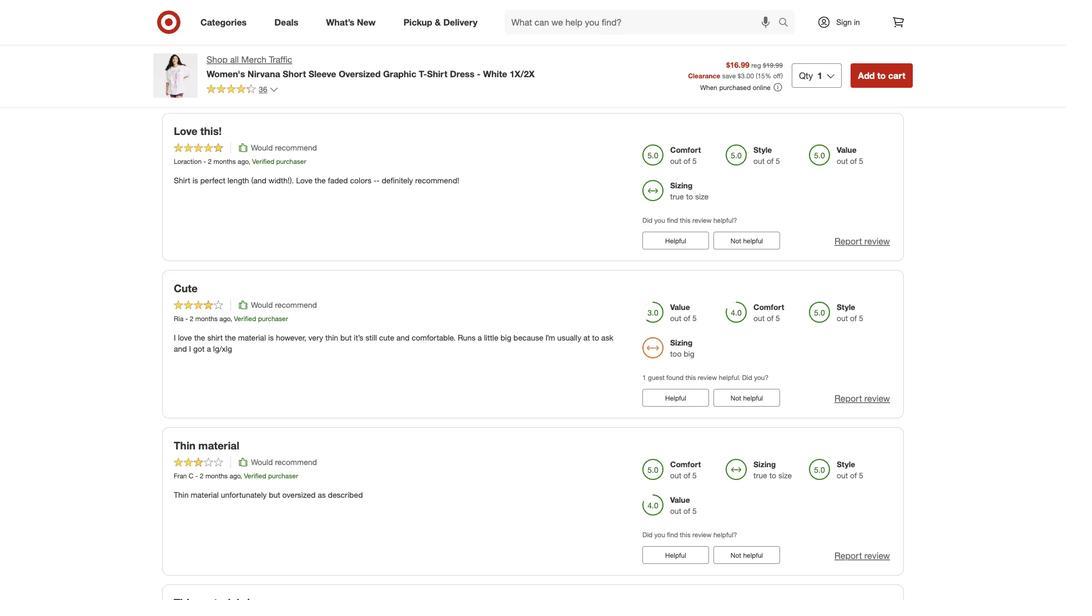 Task type: locate. For each thing, give the bounding box(es) containing it.
1 horizontal spatial sizing true to size
[[754, 459, 793, 480]]

1 would from the top
[[251, 143, 273, 153]]

material up fran c - 2 months ago , verified purchaser
[[199, 439, 240, 452]]

1 helpful? from the top
[[714, 216, 738, 225]]

0 vertical spatial material
[[238, 333, 266, 343]]

0 vertical spatial would recommend
[[251, 143, 317, 153]]

0 horizontal spatial size
[[696, 192, 709, 201]]

a
[[478, 333, 482, 343], [207, 344, 211, 354]]

0 horizontal spatial love
[[174, 125, 198, 137]]

report review for material
[[835, 550, 891, 561]]

find
[[668, 216, 679, 225], [668, 531, 679, 539]]

2 you from the top
[[655, 531, 666, 539]]

off
[[774, 71, 782, 80]]

comfort for this!
[[671, 145, 702, 155]]

1 vertical spatial helpful?
[[714, 531, 738, 539]]

1 vertical spatial report review
[[835, 393, 891, 404]]

$16.99
[[727, 60, 750, 70]]

0 vertical spatial ,
[[249, 157, 250, 166]]

is left however,
[[268, 333, 274, 343]]

little
[[484, 333, 499, 343]]

1 vertical spatial this
[[686, 373, 697, 382]]

ria - 2 months ago , verified purchaser
[[174, 314, 288, 323]]

1 vertical spatial 1
[[643, 373, 647, 382]]

oversized
[[283, 490, 316, 500]]

thin for thin material
[[174, 439, 196, 452]]

0 horizontal spatial but
[[269, 490, 280, 500]]

material down ria - 2 months ago , verified purchaser
[[238, 333, 266, 343]]

2 horizontal spatial 2
[[208, 157, 212, 166]]

graphic
[[383, 68, 417, 79]]

0 vertical spatial did you find this review helpful?
[[643, 216, 738, 225]]

1 vertical spatial 2
[[190, 314, 194, 323]]

2 thin from the top
[[174, 490, 189, 500]]

usually
[[558, 333, 582, 343]]

2 not helpful from the top
[[731, 394, 764, 402]]

1 vertical spatial comfort
[[754, 302, 785, 312]]

2 recommend from the top
[[275, 300, 317, 310]]

1 report review from the top
[[835, 236, 891, 247]]

ago up unfortunately
[[230, 472, 241, 480]]

1 right the qty
[[818, 70, 823, 81]]

1 vertical spatial is
[[268, 333, 274, 343]]

1 not helpful button from the top
[[714, 232, 781, 250]]

2 vertical spatial helpful
[[744, 551, 764, 559]]

2 vertical spatial recommend
[[275, 457, 317, 467]]

1 vertical spatial purchaser
[[258, 314, 288, 323]]

1 vertical spatial material
[[199, 439, 240, 452]]

1 horizontal spatial but
[[341, 333, 352, 343]]

0 horizontal spatial sizing true to size
[[671, 181, 709, 201]]

what's new link
[[317, 10, 390, 34]]

1 vertical spatial size
[[779, 471, 793, 480]]

3 helpful button from the top
[[643, 546, 710, 564]]

purchaser up however,
[[258, 314, 288, 323]]

and right the cute
[[397, 333, 410, 343]]

this for material
[[681, 531, 691, 539]]

1 horizontal spatial i
[[189, 344, 191, 354]]

2 vertical spatial would
[[251, 457, 273, 467]]

you?
[[755, 373, 769, 382]]

2 find from the top
[[668, 531, 679, 539]]

did you find this review helpful?
[[643, 216, 738, 225], [643, 531, 738, 539]]

ago
[[238, 157, 249, 166], [220, 314, 230, 323], [230, 472, 241, 480]]

true
[[671, 192, 685, 201], [754, 471, 768, 480]]

material down c
[[191, 490, 219, 500]]

shirt
[[427, 68, 448, 79], [174, 176, 190, 185]]

this for this!
[[681, 216, 691, 225]]

0 horizontal spatial 1
[[643, 373, 647, 382]]

2 for cute
[[190, 314, 194, 323]]

2 vertical spatial did
[[643, 531, 653, 539]]

merch
[[241, 54, 267, 65]]

$
[[738, 71, 742, 80]]

1 vertical spatial not helpful
[[731, 394, 764, 402]]

0 vertical spatial comfort out of 5
[[671, 145, 702, 166]]

comfort for material
[[671, 459, 702, 469]]

0 vertical spatial big
[[501, 333, 512, 343]]

would for thin material
[[251, 457, 273, 467]]

3 would from the top
[[251, 457, 273, 467]]

1 vertical spatial months
[[195, 314, 218, 323]]

style for thin material
[[837, 459, 856, 469]]

3 would recommend from the top
[[251, 457, 317, 467]]

, up unfortunately
[[241, 472, 242, 480]]

1 not from the top
[[731, 237, 742, 245]]

recommend up however,
[[275, 300, 317, 310]]

big inside the sizing too big
[[684, 349, 695, 359]]

categories link
[[191, 10, 261, 34]]

1 you from the top
[[655, 216, 666, 225]]

1 vertical spatial value
[[671, 302, 691, 312]]

recommend for love this!
[[275, 143, 317, 153]]

not helpful
[[731, 237, 764, 245], [731, 394, 764, 402], [731, 551, 764, 559]]

1 vertical spatial recommend
[[275, 300, 317, 310]]

0 vertical spatial report review button
[[835, 235, 891, 248]]

described
[[328, 490, 363, 500]]

would up fran c - 2 months ago , verified purchaser
[[251, 457, 273, 467]]

2 right ria on the left bottom of page
[[190, 314, 194, 323]]

months up shirt
[[195, 314, 218, 323]]

loraction - 2 months ago , verified purchaser
[[174, 157, 306, 166]]

comfort out of 5
[[671, 145, 702, 166], [754, 302, 785, 323], [671, 459, 702, 480]]

helpful
[[744, 237, 764, 245], [744, 394, 764, 402], [744, 551, 764, 559]]

helpful
[[666, 237, 687, 245], [666, 394, 687, 402], [666, 551, 687, 559]]

months right c
[[206, 472, 228, 480]]

purchaser up thin material unfortunately but oversized as described
[[268, 472, 298, 480]]

ago up length
[[238, 157, 249, 166]]

2 vertical spatial sizing
[[754, 459, 777, 469]]

not helpful button for material
[[714, 546, 781, 564]]

0 vertical spatial thin
[[174, 439, 196, 452]]

a left "little"
[[478, 333, 482, 343]]

0 horizontal spatial the
[[194, 333, 205, 343]]

3 report from the top
[[835, 550, 863, 561]]

is left "perfect"
[[193, 176, 198, 185]]

1 vertical spatial sizing
[[671, 338, 693, 348]]

2 not from the top
[[731, 394, 742, 402]]

helpful?
[[714, 216, 738, 225], [714, 531, 738, 539]]

months for cute
[[195, 314, 218, 323]]

loraction
[[174, 157, 202, 166]]

1 not helpful from the top
[[731, 237, 764, 245]]

1 did you find this review helpful? from the top
[[643, 216, 738, 225]]

style out of 5
[[754, 145, 781, 166], [837, 302, 864, 323], [837, 459, 864, 480]]

a right got
[[207, 344, 211, 354]]

1 guest found this review helpful. did you?
[[643, 373, 769, 382]]

would for love this!
[[251, 143, 273, 153]]

would up the loraction - 2 months ago , verified purchaser
[[251, 143, 273, 153]]

0 vertical spatial not helpful button
[[714, 232, 781, 250]]

and down love
[[174, 344, 187, 354]]

1 vertical spatial helpful
[[744, 394, 764, 402]]

0 vertical spatial purchaser
[[276, 157, 306, 166]]

1 horizontal spatial love
[[296, 176, 313, 185]]

not helpful button
[[714, 232, 781, 250], [714, 389, 781, 407], [714, 546, 781, 564]]

, for love this!
[[249, 157, 250, 166]]

1 horizontal spatial 1
[[818, 70, 823, 81]]

months
[[214, 157, 236, 166], [195, 314, 218, 323], [206, 472, 228, 480]]

verified
[[831, 48, 861, 59], [252, 157, 275, 166], [234, 314, 256, 323], [244, 472, 267, 480]]

report review for this!
[[835, 236, 891, 247]]

1 left guest
[[643, 373, 647, 382]]

qty 1
[[800, 70, 823, 81]]

out
[[671, 156, 682, 166], [754, 156, 765, 166], [837, 156, 849, 166], [671, 313, 682, 323], [754, 313, 765, 323], [837, 313, 849, 323], [671, 471, 682, 480], [837, 471, 849, 480], [671, 506, 682, 516]]

did
[[643, 216, 653, 225], [743, 373, 753, 382], [643, 531, 653, 539]]

the up lg/xlg
[[225, 333, 236, 343]]

2 right c
[[200, 472, 204, 480]]

1 vertical spatial helpful
[[666, 394, 687, 402]]

1 vertical spatial comfort out of 5
[[754, 302, 785, 323]]

1 vertical spatial true
[[754, 471, 768, 480]]

2 report from the top
[[835, 393, 863, 404]]

image of women's nirvana short sleeve oversized graphic t-shirt dress - white 1x/2x image
[[153, 53, 198, 98]]

1 find from the top
[[668, 216, 679, 225]]

2 vertical spatial this
[[681, 531, 691, 539]]

2 vertical spatial comfort
[[671, 459, 702, 469]]

1 report from the top
[[835, 236, 863, 247]]

1 vertical spatial helpful button
[[643, 389, 710, 407]]

style
[[754, 145, 773, 155], [837, 302, 856, 312], [837, 459, 856, 469]]

size
[[696, 192, 709, 201], [779, 471, 793, 480]]

i'm
[[546, 333, 556, 343]]

sign in
[[837, 17, 861, 27]]

the left faded
[[315, 176, 326, 185]]

2 vertical spatial report
[[835, 550, 863, 561]]

2
[[208, 157, 212, 166], [190, 314, 194, 323], [200, 472, 204, 480]]

0 vertical spatial would
[[251, 143, 273, 153]]

0 vertical spatial report review
[[835, 236, 891, 247]]

2 helpful from the top
[[666, 394, 687, 402]]

5
[[693, 156, 697, 166], [776, 156, 781, 166], [860, 156, 864, 166], [693, 313, 697, 323], [776, 313, 781, 323], [860, 313, 864, 323], [693, 471, 697, 480], [860, 471, 864, 480], [693, 506, 697, 516]]

0 vertical spatial 1
[[818, 70, 823, 81]]

thin down fran
[[174, 490, 189, 500]]

c
[[189, 472, 194, 480]]

1 recommend from the top
[[275, 143, 317, 153]]

2 vertical spatial material
[[191, 490, 219, 500]]

you for thin material
[[655, 531, 666, 539]]

1 would recommend from the top
[[251, 143, 317, 153]]

thin
[[174, 439, 196, 452], [174, 490, 189, 500]]

the up got
[[194, 333, 205, 343]]

1 vertical spatial would
[[251, 300, 273, 310]]

1 horizontal spatial 2
[[200, 472, 204, 480]]

i
[[174, 333, 176, 343], [189, 344, 191, 354]]

sizing inside the sizing too big
[[671, 338, 693, 348]]

helpful for material
[[666, 551, 687, 559]]

2 would recommend from the top
[[251, 300, 317, 310]]

search
[[774, 18, 801, 29]]

1 helpful from the top
[[666, 237, 687, 245]]

3 helpful from the top
[[744, 551, 764, 559]]

style out of 5 for cute
[[837, 302, 864, 323]]

2 for love this!
[[208, 157, 212, 166]]

verified purchases
[[831, 48, 905, 59]]

white
[[483, 68, 508, 79]]

0 horizontal spatial is
[[193, 176, 198, 185]]

but left "oversized"
[[269, 490, 280, 500]]

0 vertical spatial this
[[681, 216, 691, 225]]

recommend up "oversized"
[[275, 457, 317, 467]]

big right "little"
[[501, 333, 512, 343]]

0 horizontal spatial and
[[174, 344, 187, 354]]

review
[[693, 216, 712, 225], [865, 236, 891, 247], [698, 373, 718, 382], [865, 393, 891, 404], [693, 531, 712, 539], [865, 550, 891, 561]]

purchased
[[720, 83, 752, 91]]

$19.99
[[764, 61, 784, 69]]

1 thin from the top
[[174, 439, 196, 452]]

report for this!
[[835, 236, 863, 247]]

runs
[[458, 333, 476, 343]]

1 vertical spatial big
[[684, 349, 695, 359]]

comfort out of 5 for thin material
[[671, 459, 702, 480]]

1 vertical spatial report
[[835, 393, 863, 404]]

1 report review button from the top
[[835, 235, 891, 248]]

recommend up width!).
[[275, 143, 317, 153]]

0 vertical spatial helpful button
[[643, 232, 710, 250]]

helpful? for love this!
[[714, 216, 738, 225]]

comfortable.
[[412, 333, 456, 343]]

1 vertical spatial would recommend
[[251, 300, 317, 310]]

3 report review button from the top
[[835, 550, 891, 562]]

0 vertical spatial report
[[835, 236, 863, 247]]

2 vertical spatial months
[[206, 472, 228, 480]]

2 would from the top
[[251, 300, 273, 310]]

-
[[477, 68, 481, 79], [204, 157, 206, 166], [374, 176, 377, 185], [377, 176, 380, 185], [185, 314, 188, 323], [196, 472, 198, 480]]

and
[[397, 333, 410, 343], [174, 344, 187, 354]]

thin up fran
[[174, 439, 196, 452]]

0 vertical spatial 2
[[208, 157, 212, 166]]

big
[[501, 333, 512, 343], [684, 349, 695, 359]]

, up lg/xlg
[[230, 314, 232, 323]]

1 vertical spatial find
[[668, 531, 679, 539]]

i left love
[[174, 333, 176, 343]]

find for love this!
[[668, 216, 679, 225]]

would up ria - 2 months ago , verified purchaser
[[251, 300, 273, 310]]

would
[[251, 143, 273, 153], [251, 300, 273, 310], [251, 457, 273, 467]]

you for love this!
[[655, 216, 666, 225]]

shirt down loraction
[[174, 176, 190, 185]]

because
[[514, 333, 544, 343]]

1 horizontal spatial a
[[478, 333, 482, 343]]

report
[[835, 236, 863, 247], [835, 393, 863, 404], [835, 550, 863, 561]]

love
[[178, 333, 192, 343]]

when
[[701, 83, 718, 91]]

2 helpful from the top
[[744, 394, 764, 402]]

the
[[315, 176, 326, 185], [194, 333, 205, 343], [225, 333, 236, 343]]

1 vertical spatial a
[[207, 344, 211, 354]]

shirt left dress at the left of the page
[[427, 68, 448, 79]]

purchaser up width!).
[[276, 157, 306, 166]]

2 report review button from the top
[[835, 392, 891, 405]]

unfortunately
[[221, 490, 267, 500]]

lg/xlg
[[213, 344, 232, 354]]

helpful button
[[643, 232, 710, 250], [643, 389, 710, 407], [643, 546, 710, 564]]

2 vertical spatial would recommend
[[251, 457, 317, 467]]

0 horizontal spatial 2
[[190, 314, 194, 323]]

1 vertical spatial value out of 5
[[671, 302, 697, 323]]

2 vertical spatial report review
[[835, 550, 891, 561]]

3 not helpful button from the top
[[714, 546, 781, 564]]

too
[[671, 349, 682, 359]]

0 horizontal spatial a
[[207, 344, 211, 354]]

1 helpful button from the top
[[643, 232, 710, 250]]

not helpful for material
[[731, 551, 764, 559]]

0 vertical spatial comfort
[[671, 145, 702, 155]]

at
[[584, 333, 591, 343]]

this
[[681, 216, 691, 225], [686, 373, 697, 382], [681, 531, 691, 539]]

With photos checkbox
[[816, 33, 827, 45]]

love
[[174, 125, 198, 137], [296, 176, 313, 185]]

not for material
[[731, 551, 742, 559]]

3 helpful from the top
[[666, 551, 687, 559]]

1 vertical spatial thin
[[174, 490, 189, 500]]

0 vertical spatial ago
[[238, 157, 249, 166]]

2 vertical spatial comfort out of 5
[[671, 459, 702, 480]]

would recommend up width!).
[[251, 143, 317, 153]]

1 vertical spatial not helpful button
[[714, 389, 781, 407]]

fran c - 2 months ago , verified purchaser
[[174, 472, 298, 480]]

1 horizontal spatial and
[[397, 333, 410, 343]]

helpful button for this!
[[643, 232, 710, 250]]

1 helpful from the top
[[744, 237, 764, 245]]

2 vertical spatial value out of 5
[[671, 495, 697, 516]]

3 report review from the top
[[835, 550, 891, 561]]

1 vertical spatial ,
[[230, 314, 232, 323]]

but left it's
[[341, 333, 352, 343]]

months up "perfect"
[[214, 157, 236, 166]]

1 vertical spatial and
[[174, 344, 187, 354]]

would recommend up however,
[[251, 300, 317, 310]]

0 vertical spatial helpful
[[744, 237, 764, 245]]

recommend
[[275, 143, 317, 153], [275, 300, 317, 310], [275, 457, 317, 467]]

you
[[655, 216, 666, 225], [655, 531, 666, 539]]

2 did you find this review helpful? from the top
[[643, 531, 738, 539]]

love right width!).
[[296, 176, 313, 185]]

0 vertical spatial style
[[754, 145, 773, 155]]

3 not from the top
[[731, 551, 742, 559]]

got
[[193, 344, 205, 354]]

&
[[435, 17, 441, 28]]

2 vertical spatial not helpful
[[731, 551, 764, 559]]

would recommend up "oversized"
[[251, 457, 317, 467]]

0 vertical spatial not helpful
[[731, 237, 764, 245]]

love left this! at the left of the page
[[174, 125, 198, 137]]

2 up "perfect"
[[208, 157, 212, 166]]

big right too
[[684, 349, 695, 359]]

comfort
[[671, 145, 702, 155], [754, 302, 785, 312], [671, 459, 702, 469]]

but
[[341, 333, 352, 343], [269, 490, 280, 500]]

i left got
[[189, 344, 191, 354]]

pickup
[[404, 17, 433, 28]]

3 recommend from the top
[[275, 457, 317, 467]]

2 vertical spatial not helpful button
[[714, 546, 781, 564]]

, up length
[[249, 157, 250, 166]]

would recommend for cute
[[251, 300, 317, 310]]

big inside the i love the shirt the material is however, very thin but it's still cute and comfortable. runs a little big because i'm usually at to ask and i got a lg/xlg
[[501, 333, 512, 343]]

2 helpful? from the top
[[714, 531, 738, 539]]

3 not helpful from the top
[[731, 551, 764, 559]]

ago up shirt
[[220, 314, 230, 323]]

0 vertical spatial you
[[655, 216, 666, 225]]



Task type: describe. For each thing, give the bounding box(es) containing it.
would for cute
[[251, 300, 273, 310]]

recommend for cute
[[275, 300, 317, 310]]

shop all merch traffic women's nirvana short sleeve oversized graphic t-shirt dress - white 1x/2x
[[207, 54, 535, 79]]

1 vertical spatial sizing true to size
[[754, 459, 793, 480]]

definitely
[[382, 176, 413, 185]]

qty
[[800, 70, 814, 81]]

2 helpful button from the top
[[643, 389, 710, 407]]

however,
[[276, 333, 307, 343]]

0 vertical spatial i
[[174, 333, 176, 343]]

t-
[[419, 68, 427, 79]]

months for love this!
[[214, 157, 236, 166]]

report review button for this!
[[835, 235, 891, 248]]

0 vertical spatial a
[[478, 333, 482, 343]]

sign in link
[[809, 10, 878, 34]]

1 vertical spatial i
[[189, 344, 191, 354]]

2 report review from the top
[[835, 393, 891, 404]]

1x/2x
[[510, 68, 535, 79]]

would recommend for thin material
[[251, 457, 317, 467]]

What can we help you find? suggestions appear below search field
[[505, 10, 782, 34]]

find for thin material
[[668, 531, 679, 539]]

recommend for thin material
[[275, 457, 317, 467]]

to inside the i love the shirt the material is however, very thin but it's still cute and comfortable. runs a little big because i'm usually at to ask and i got a lg/xlg
[[593, 333, 600, 343]]

cute
[[379, 333, 395, 343]]

clearance
[[689, 71, 721, 80]]

found
[[667, 373, 684, 382]]

0 vertical spatial sizing true to size
[[671, 181, 709, 201]]

is inside the i love the shirt the material is however, very thin but it's still cute and comfortable. runs a little big because i'm usually at to ask and i got a lg/xlg
[[268, 333, 274, 343]]

(
[[756, 71, 758, 80]]

0 vertical spatial is
[[193, 176, 198, 185]]

, for cute
[[230, 314, 232, 323]]

0 vertical spatial love
[[174, 125, 198, 137]]

not helpful for this!
[[731, 237, 764, 245]]

nirvana
[[248, 68, 280, 79]]

recommend!
[[416, 176, 460, 185]]

ria
[[174, 314, 184, 323]]

what's
[[326, 17, 355, 28]]

colors
[[350, 176, 372, 185]]

3.00
[[742, 71, 755, 80]]

ask
[[602, 333, 614, 343]]

not helpful button for this!
[[714, 232, 781, 250]]

helpful for material
[[744, 551, 764, 559]]

purchaser for love this!
[[276, 157, 306, 166]]

as
[[318, 490, 326, 500]]

1 vertical spatial did
[[743, 373, 753, 382]]

shop
[[207, 54, 228, 65]]

2 vertical spatial 2
[[200, 472, 204, 480]]

2 horizontal spatial the
[[315, 176, 326, 185]]

style out of 5 for thin material
[[837, 459, 864, 480]]

online
[[753, 83, 771, 91]]

$16.99 reg $19.99 clearance save $ 3.00 ( 15 % off )
[[689, 60, 784, 80]]

0 vertical spatial style out of 5
[[754, 145, 781, 166]]

delivery
[[444, 17, 478, 28]]

material for thin material
[[199, 439, 240, 452]]

2 vertical spatial ago
[[230, 472, 241, 480]]

2 vertical spatial value
[[671, 495, 691, 505]]

pickup & delivery
[[404, 17, 478, 28]]

sizing too big
[[671, 338, 695, 359]]

sizing for love this!
[[671, 181, 693, 190]]

did for thin material
[[643, 531, 653, 539]]

Verified purchases checkbox
[[816, 48, 827, 59]]

still
[[366, 333, 377, 343]]

fran
[[174, 472, 187, 480]]

length
[[228, 176, 249, 185]]

%
[[766, 71, 772, 80]]

what's new
[[326, 17, 376, 28]]

helpful.
[[720, 373, 741, 382]]

helpful? for thin material
[[714, 531, 738, 539]]

0 vertical spatial and
[[397, 333, 410, 343]]

style for cute
[[837, 302, 856, 312]]

2 vertical spatial purchaser
[[268, 472, 298, 480]]

)
[[782, 71, 784, 80]]

deals
[[275, 17, 299, 28]]

search button
[[774, 10, 801, 37]]

helpful for this!
[[666, 237, 687, 245]]

it's
[[354, 333, 364, 343]]

1 horizontal spatial ,
[[241, 472, 242, 480]]

but inside the i love the shirt the material is however, very thin but it's still cute and comfortable. runs a little big because i'm usually at to ask and i got a lg/xlg
[[341, 333, 352, 343]]

all
[[230, 54, 239, 65]]

comfort out of 5 for love this!
[[671, 145, 702, 166]]

reg
[[752, 61, 762, 69]]

new
[[357, 17, 376, 28]]

oversized
[[339, 68, 381, 79]]

deals link
[[265, 10, 312, 34]]

0 vertical spatial value
[[837, 145, 857, 155]]

sizing for cute
[[671, 338, 693, 348]]

guest
[[649, 373, 665, 382]]

save
[[723, 71, 736, 80]]

sleeve
[[309, 68, 336, 79]]

women's
[[207, 68, 245, 79]]

cute
[[174, 282, 198, 295]]

0 vertical spatial value out of 5
[[837, 145, 864, 166]]

width!).
[[269, 176, 294, 185]]

add to cart
[[859, 70, 906, 81]]

thin material
[[174, 439, 240, 452]]

in
[[855, 17, 861, 27]]

would recommend for love this!
[[251, 143, 317, 153]]

add to cart button
[[851, 63, 914, 88]]

ago for cute
[[220, 314, 230, 323]]

0 vertical spatial size
[[696, 192, 709, 201]]

thin material unfortunately but oversized as described
[[174, 490, 363, 500]]

shirt inside shop all merch traffic women's nirvana short sleeve oversized graphic t-shirt dress - white 1x/2x
[[427, 68, 448, 79]]

did you find this review helpful? for this!
[[643, 216, 738, 225]]

material inside the i love the shirt the material is however, very thin but it's still cute and comfortable. runs a little big because i'm usually at to ask and i got a lg/xlg
[[238, 333, 266, 343]]

to inside button
[[878, 70, 887, 81]]

traffic
[[269, 54, 293, 65]]

very
[[309, 333, 323, 343]]

faded
[[328, 176, 348, 185]]

pickup & delivery link
[[394, 10, 492, 34]]

when purchased online
[[701, 83, 771, 91]]

thin for thin material unfortunately but oversized as described
[[174, 490, 189, 500]]

short
[[283, 68, 306, 79]]

did for love this!
[[643, 216, 653, 225]]

1 vertical spatial shirt
[[174, 176, 190, 185]]

thin
[[326, 333, 338, 343]]

did you find this review helpful? for material
[[643, 531, 738, 539]]

shirt
[[208, 333, 223, 343]]

report review button for material
[[835, 550, 891, 562]]

helpful for this!
[[744, 237, 764, 245]]

material for thin material unfortunately but oversized as described
[[191, 490, 219, 500]]

purchaser for cute
[[258, 314, 288, 323]]

helpful button for material
[[643, 546, 710, 564]]

this!
[[201, 125, 222, 137]]

ago for love this!
[[238, 157, 249, 166]]

1 horizontal spatial the
[[225, 333, 236, 343]]

categories
[[201, 17, 247, 28]]

1 horizontal spatial true
[[754, 471, 768, 480]]

- inside shop all merch traffic women's nirvana short sleeve oversized graphic t-shirt dress - white 1x/2x
[[477, 68, 481, 79]]

2 not helpful button from the top
[[714, 389, 781, 407]]

36 link
[[207, 84, 279, 97]]

15
[[758, 71, 766, 80]]

sign
[[837, 17, 853, 27]]

report for material
[[835, 550, 863, 561]]

36
[[259, 84, 268, 94]]

add
[[859, 70, 876, 81]]

love this!
[[174, 125, 222, 137]]

dress
[[450, 68, 475, 79]]

shirt is perfect length (and width!). love the faded colors -- definitely recommend!
[[174, 176, 460, 185]]

0 vertical spatial true
[[671, 192, 685, 201]]

purchases
[[863, 48, 905, 59]]

not for this!
[[731, 237, 742, 245]]



Task type: vqa. For each thing, say whether or not it's contained in the screenshot.
Value
yes



